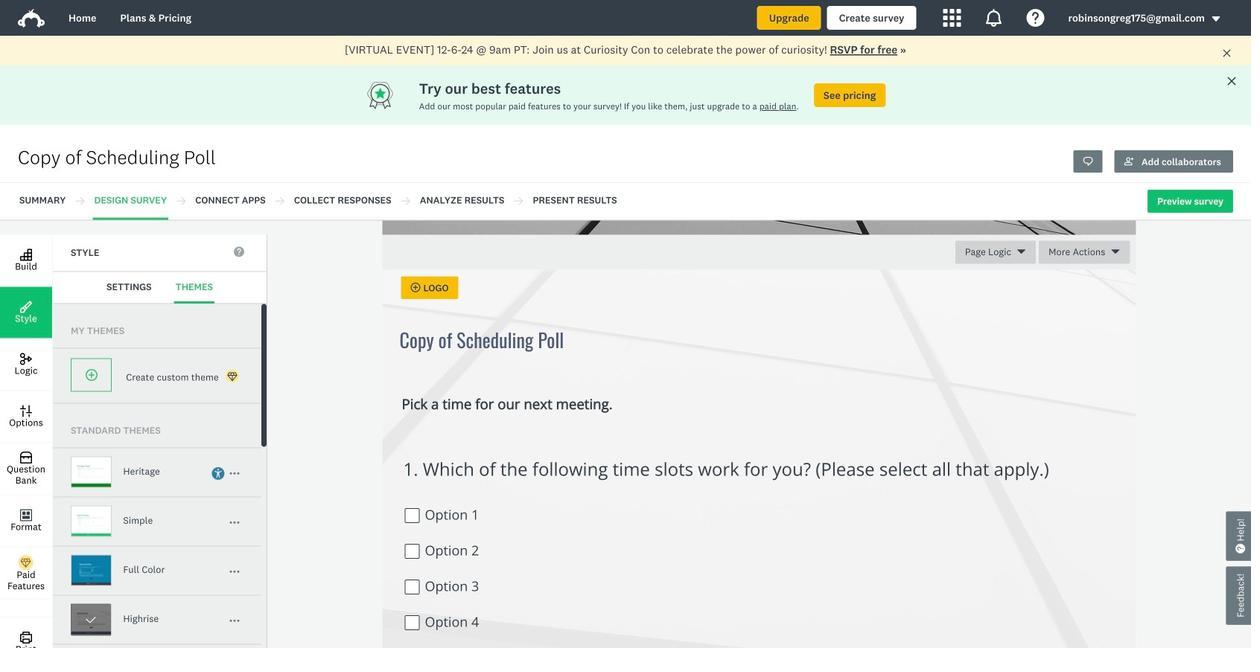 Task type: describe. For each thing, give the bounding box(es) containing it.
2 products icon image from the left
[[985, 9, 1003, 27]]

rewards image
[[365, 80, 419, 110]]

dropdown arrow image
[[1211, 14, 1221, 24]]

x image
[[1222, 48, 1232, 58]]

surveymonkey logo image
[[18, 9, 45, 28]]

1 products icon image from the left
[[943, 9, 961, 27]]



Task type: vqa. For each thing, say whether or not it's contained in the screenshot.
SURVEYMONKEY LOGO
yes



Task type: locate. For each thing, give the bounding box(es) containing it.
help icon image
[[1026, 9, 1044, 27]]

products icon image
[[943, 9, 961, 27], [985, 9, 1003, 27]]

0 horizontal spatial products icon image
[[943, 9, 961, 27]]

1 horizontal spatial products icon image
[[985, 9, 1003, 27]]



